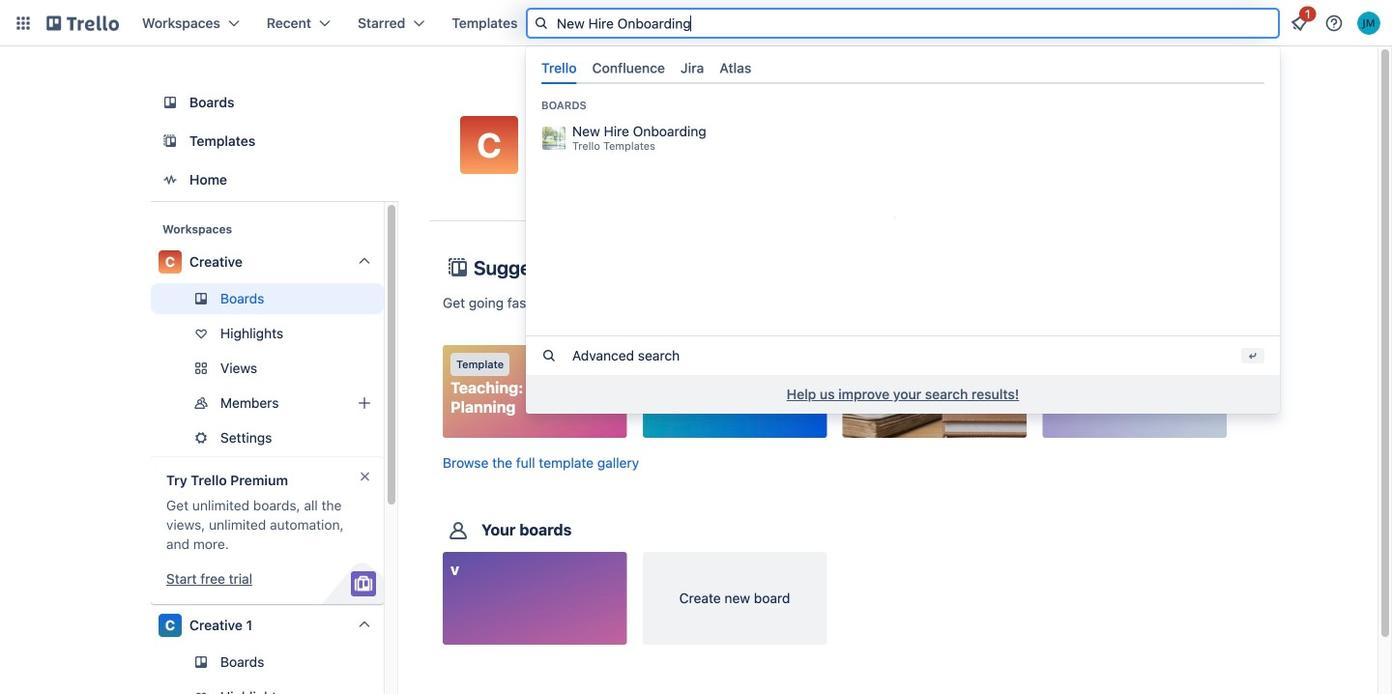 Task type: vqa. For each thing, say whether or not it's contained in the screenshot.
the Back to home image
yes



Task type: locate. For each thing, give the bounding box(es) containing it.
forward image
[[380, 357, 403, 380], [380, 392, 403, 415]]

open information menu image
[[1324, 14, 1344, 33]]

0 vertical spatial forward image
[[380, 357, 403, 380]]

tab list
[[534, 52, 1272, 84]]

forward image up forward image
[[380, 357, 403, 380]]

advanced search image
[[541, 348, 557, 364]]

forward image right add image
[[380, 392, 403, 415]]

1 forward image from the top
[[380, 357, 403, 380]]

search image
[[534, 15, 549, 31]]

1 vertical spatial forward image
[[380, 392, 403, 415]]

1 tab from the left
[[534, 52, 584, 84]]

4 tab from the left
[[712, 52, 759, 84]]

board image
[[159, 91, 182, 114]]

2 forward image from the top
[[380, 392, 403, 415]]

tab
[[534, 52, 584, 84], [584, 52, 673, 84], [673, 52, 712, 84], [712, 52, 759, 84]]



Task type: describe. For each thing, give the bounding box(es) containing it.
add image
[[353, 392, 376, 415]]

back to home image
[[46, 8, 119, 39]]

primary element
[[0, 0, 1392, 46]]

3 tab from the left
[[673, 52, 712, 84]]

forward image
[[380, 426, 403, 450]]

2 tab from the left
[[584, 52, 673, 84]]

home image
[[159, 168, 182, 191]]

jeremy miller (jeremymiller198) image
[[1357, 12, 1380, 35]]

1 notification image
[[1288, 12, 1311, 35]]

template board image
[[159, 130, 182, 153]]

Search Trello field
[[526, 8, 1280, 39]]



